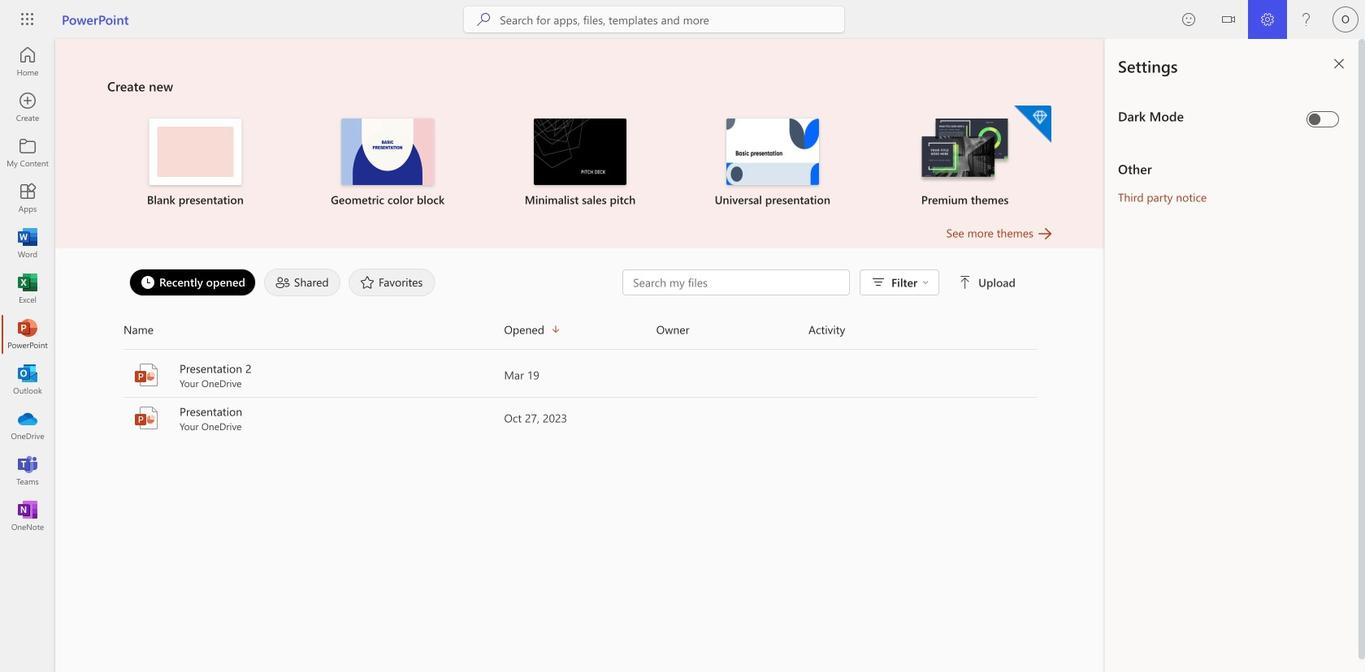 Task type: vqa. For each thing, say whether or not it's contained in the screenshot.
Premium themes ELEMENT
yes



Task type: describe. For each thing, give the bounding box(es) containing it.
teams image
[[20, 463, 36, 479]]

universal presentation image
[[726, 119, 819, 185]]

1 tab from the left
[[125, 269, 260, 297]]

favorites element
[[349, 269, 435, 297]]

apps image
[[20, 190, 36, 206]]

recently opened element
[[129, 269, 256, 297]]

activity, column 4 of 4 column header
[[808, 317, 1037, 343]]

2 tab from the left
[[260, 269, 344, 297]]

name presentation cell
[[124, 404, 504, 433]]

geometric color block image
[[341, 119, 434, 185]]

premium themes element
[[879, 106, 1051, 208]]

1 region from the left
[[1056, 39, 1365, 673]]

powerpoint image
[[20, 327, 36, 343]]

blank presentation element
[[109, 119, 282, 208]]

3 tab from the left
[[344, 269, 439, 297]]

onenote image
[[20, 509, 36, 525]]

word image
[[20, 236, 36, 252]]

excel image
[[20, 281, 36, 297]]

dark mode element
[[1118, 107, 1300, 125]]

Search box. Suggestions appear as you type. search field
[[500, 7, 844, 33]]

2 region from the left
[[1105, 39, 1365, 673]]

universal presentation element
[[686, 119, 859, 208]]



Task type: locate. For each thing, give the bounding box(es) containing it.
powerpoint image
[[133, 362, 159, 388], [133, 405, 159, 431]]

powerpoint image inside name presentation 2 cell
[[133, 362, 159, 388]]

create image
[[20, 99, 36, 115]]

Search my files text field
[[631, 275, 841, 291]]

premium templates diamond image
[[1014, 106, 1051, 143]]

2 powerpoint image from the top
[[133, 405, 159, 431]]

minimalist sales pitch element
[[494, 119, 667, 208]]

application
[[0, 39, 1105, 673]]

tab
[[125, 269, 260, 297], [260, 269, 344, 297], [344, 269, 439, 297]]

name presentation 2 cell
[[124, 361, 504, 390]]

other element
[[1118, 160, 1346, 178]]

powerpoint image for name presentation cell
[[133, 405, 159, 431]]

geometric color block element
[[301, 119, 474, 208]]

premium themes image
[[919, 119, 1011, 184]]

0 vertical spatial powerpoint image
[[133, 362, 159, 388]]

shared element
[[264, 269, 340, 297]]

powerpoint image inside name presentation cell
[[133, 405, 159, 431]]

minimalist sales pitch image
[[534, 119, 626, 185]]

my content image
[[20, 145, 36, 161]]

None search field
[[464, 7, 844, 33]]

banner
[[0, 0, 1365, 42]]

row
[[124, 317, 1037, 350]]

navigation
[[0, 39, 55, 540]]

outlook image
[[20, 372, 36, 388]]

list
[[107, 104, 1053, 224]]

home image
[[20, 54, 36, 70]]

displaying 2 out of 11 files. status
[[623, 270, 1019, 296]]

onedrive image
[[20, 418, 36, 434]]

powerpoint image for name presentation 2 cell
[[133, 362, 159, 388]]

1 powerpoint image from the top
[[133, 362, 159, 388]]

region
[[1056, 39, 1365, 673], [1105, 39, 1365, 673]]

1 vertical spatial powerpoint image
[[133, 405, 159, 431]]

main content
[[55, 39, 1105, 440]]

tab list
[[125, 265, 623, 301]]



